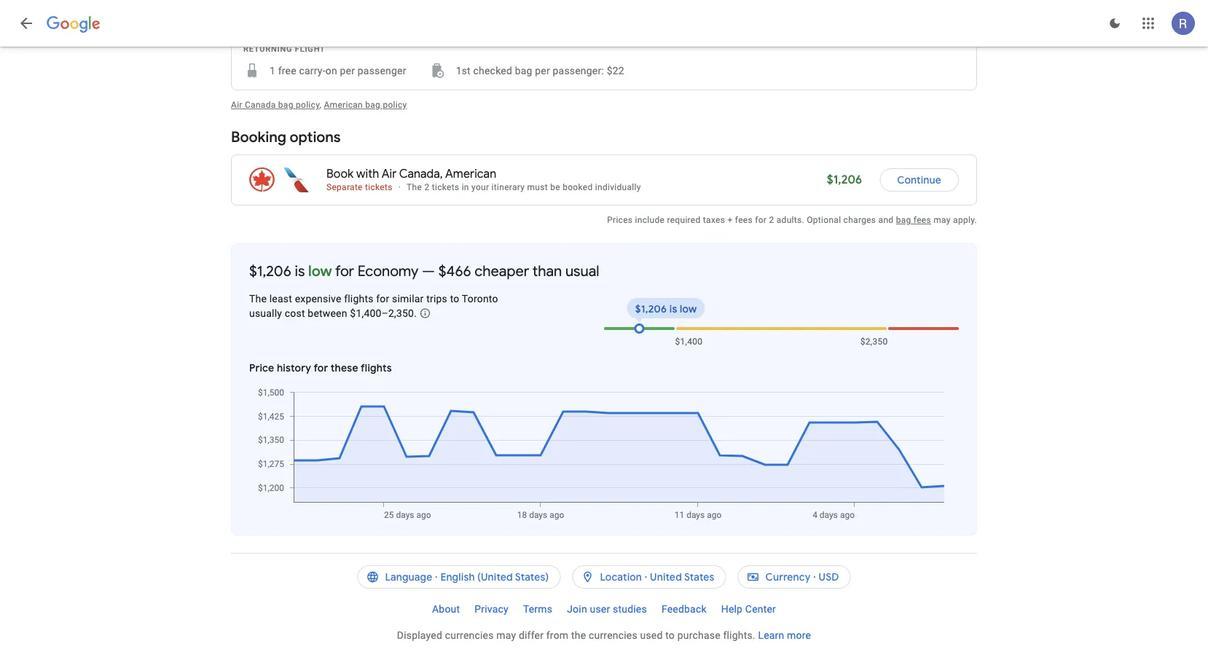 Task type: locate. For each thing, give the bounding box(es) containing it.
1 horizontal spatial 2
[[769, 215, 774, 225]]

,
[[320, 100, 322, 110]]

1 vertical spatial 2
[[769, 215, 774, 225]]

with
[[356, 167, 379, 181]]

1 horizontal spatial policy
[[383, 100, 407, 110]]

0 horizontal spatial to
[[450, 293, 459, 305]]

english (united states)
[[440, 571, 549, 584]]

2 per from the left
[[535, 64, 550, 77]]

join user studies
[[567, 603, 647, 615]]

bag
[[515, 64, 532, 77], [278, 100, 293, 110], [365, 100, 381, 110], [896, 215, 911, 225]]

1 horizontal spatial is
[[670, 302, 677, 316]]

may left apply. at the top right of page
[[934, 215, 951, 225]]

1 horizontal spatial $1,206
[[635, 302, 667, 316]]

1 horizontal spatial the
[[407, 182, 422, 192]]

and
[[879, 215, 894, 225]]

your
[[472, 182, 489, 192]]

1 policy from the left
[[296, 100, 320, 110]]

cheaper
[[475, 262, 529, 280]]

history
[[277, 361, 311, 375]]

bag right canada
[[278, 100, 293, 110]]

returning
[[243, 44, 292, 53]]

currencies down join user studies link
[[589, 629, 638, 641]]

0 horizontal spatial fees
[[735, 215, 753, 225]]

the
[[407, 182, 422, 192], [249, 293, 267, 305]]

0 vertical spatial flights
[[344, 293, 374, 305]]

fees right +
[[735, 215, 753, 225]]

cost
[[285, 307, 305, 319]]

2 horizontal spatial $1,206
[[827, 172, 862, 187]]

0 vertical spatial $1,206
[[827, 172, 862, 187]]

1 per from the left
[[340, 64, 355, 77]]

apply.
[[953, 215, 977, 225]]

states
[[684, 571, 715, 584]]

about link
[[425, 598, 467, 621]]

include
[[635, 215, 665, 225]]

is
[[295, 262, 305, 280], [670, 302, 677, 316]]

american up in
[[445, 167, 496, 181]]

0 horizontal spatial air
[[231, 100, 242, 110]]

continue
[[897, 173, 942, 187]]

about
[[432, 603, 460, 615]]

flight
[[295, 44, 325, 53]]

air right with
[[382, 167, 397, 181]]

0 horizontal spatial is
[[295, 262, 305, 280]]

the up usually
[[249, 293, 267, 305]]

1 horizontal spatial fees
[[914, 215, 931, 225]]

0 horizontal spatial $1,206
[[249, 262, 291, 280]]

$1,206
[[827, 172, 862, 187], [249, 262, 291, 280], [635, 302, 667, 316]]

1 vertical spatial $1,206
[[249, 262, 291, 280]]

between
[[308, 307, 347, 319]]

may left 'differ'
[[496, 629, 516, 641]]

$2,350
[[861, 337, 888, 347]]

1 vertical spatial may
[[496, 629, 516, 641]]

1 vertical spatial low
[[680, 302, 697, 316]]

1 tickets from the left
[[365, 182, 393, 192]]

terms link
[[516, 598, 560, 621]]

policy up options
[[296, 100, 320, 110]]

may
[[934, 215, 951, 225], [496, 629, 516, 641]]

help center
[[721, 603, 776, 615]]

air
[[231, 100, 242, 110], [382, 167, 397, 181]]

low up expensive
[[308, 262, 332, 280]]

per right on
[[340, 64, 355, 77]]

learn
[[758, 629, 784, 641]]

united
[[650, 571, 682, 584]]

2 policy from the left
[[383, 100, 407, 110]]

returning flight
[[243, 44, 325, 53]]

2 left adults.
[[769, 215, 774, 225]]

center
[[745, 603, 776, 615]]

book with air canada, american
[[326, 167, 496, 181]]

1
[[270, 64, 276, 77]]

to right used
[[666, 629, 675, 641]]

flights right these
[[361, 361, 392, 375]]

bag right and
[[896, 215, 911, 225]]

price history graph image
[[248, 387, 959, 520]]

trips
[[426, 293, 447, 305]]

learn more about price insights image
[[420, 308, 431, 319]]

more
[[787, 629, 811, 641]]

the for the least expensive flights for similar trips to toronto usually cost between $1,400–2,350.
[[249, 293, 267, 305]]

1 vertical spatial american
[[445, 167, 496, 181]]

the least expensive flights for similar trips to toronto usually cost between $1,400–2,350.
[[249, 293, 498, 319]]

passenger
[[358, 64, 406, 77]]

1 horizontal spatial tickets
[[432, 182, 459, 192]]

1 free carry-on per passenger
[[270, 64, 406, 77]]

0 horizontal spatial low
[[308, 262, 332, 280]]

1 horizontal spatial low
[[680, 302, 697, 316]]

prices include required taxes + fees for 2 adults. optional charges and bag fees may apply.
[[607, 215, 977, 225]]

the 2 tickets in your itinerary must be booked individually
[[407, 182, 641, 192]]

continue button
[[880, 163, 959, 198]]

purchase
[[678, 629, 721, 641]]

price history graph application
[[248, 387, 959, 520]]

0 horizontal spatial currencies
[[445, 629, 494, 641]]

for left adults.
[[755, 215, 767, 225]]

bag right checked
[[515, 64, 532, 77]]

itinerary
[[492, 182, 525, 192]]

american right ,
[[324, 100, 363, 110]]

1 vertical spatial the
[[249, 293, 267, 305]]

least
[[269, 293, 292, 305]]

fees
[[735, 215, 753, 225], [914, 215, 931, 225]]

change appearance image
[[1098, 6, 1133, 41]]

fees right and
[[914, 215, 931, 225]]

booking options
[[231, 128, 341, 146]]

is up $1,400
[[670, 302, 677, 316]]

bag down passenger at the top of the page
[[365, 100, 381, 110]]

air left canada
[[231, 100, 242, 110]]

to
[[450, 293, 459, 305], [666, 629, 675, 641]]

1 horizontal spatial currencies
[[589, 629, 638, 641]]

tickets down with
[[365, 182, 393, 192]]

policy down passenger at the top of the page
[[383, 100, 407, 110]]

0 horizontal spatial policy
[[296, 100, 320, 110]]

0 vertical spatial the
[[407, 182, 422, 192]]

0 vertical spatial air
[[231, 100, 242, 110]]

american
[[324, 100, 363, 110], [445, 167, 496, 181]]

$1,206 for $1,206 is low for economy — $466 cheaper than usual
[[249, 262, 291, 280]]

for up $1,400–2,350.
[[376, 293, 389, 305]]

$1,206 for $1,206 is low
[[635, 302, 667, 316]]

low
[[308, 262, 332, 280], [680, 302, 697, 316]]

help
[[721, 603, 743, 615]]

tickets
[[365, 182, 393, 192], [432, 182, 459, 192]]

privacy
[[475, 603, 509, 615]]

0 vertical spatial to
[[450, 293, 459, 305]]

per inside 'element'
[[535, 64, 550, 77]]

0 vertical spatial 2
[[424, 182, 430, 192]]

0 horizontal spatial the
[[249, 293, 267, 305]]

0 vertical spatial is
[[295, 262, 305, 280]]

0 horizontal spatial tickets
[[365, 182, 393, 192]]

individually
[[595, 182, 641, 192]]

first checked bag costs 22 us dollars per passenger element
[[430, 62, 624, 79]]

united states
[[650, 571, 715, 584]]

$22
[[607, 64, 624, 77]]

2 down canada, at the left
[[424, 182, 430, 192]]

0 vertical spatial low
[[308, 262, 332, 280]]

for
[[755, 215, 767, 225], [335, 262, 354, 280], [376, 293, 389, 305], [314, 361, 328, 375]]

for up expensive
[[335, 262, 354, 280]]

usual
[[565, 262, 599, 280]]

currencies down privacy link
[[445, 629, 494, 641]]

the down book with air canada, american
[[407, 182, 422, 192]]

0 vertical spatial american
[[324, 100, 363, 110]]

low for $1,206 is low
[[680, 302, 697, 316]]

low up $1,400
[[680, 302, 697, 316]]

flights up $1,400–2,350.
[[344, 293, 374, 305]]

$1,206 is low
[[635, 302, 697, 316]]

carry-
[[299, 64, 326, 77]]

is up expensive
[[295, 262, 305, 280]]

2 vertical spatial $1,206
[[635, 302, 667, 316]]

be
[[550, 182, 560, 192]]

1 horizontal spatial air
[[382, 167, 397, 181]]

than
[[533, 262, 562, 280]]

1 horizontal spatial american
[[445, 167, 496, 181]]

1 horizontal spatial to
[[666, 629, 675, 641]]

low for $1,206 is low for economy — $466 cheaper than usual
[[308, 262, 332, 280]]

1 horizontal spatial per
[[535, 64, 550, 77]]

0 horizontal spatial per
[[340, 64, 355, 77]]

prices
[[607, 215, 633, 225]]

price
[[249, 361, 274, 375]]

is for $1,206 is low
[[670, 302, 677, 316]]

1 fees from the left
[[735, 215, 753, 225]]

per
[[340, 64, 355, 77], [535, 64, 550, 77]]

2
[[424, 182, 430, 192], [769, 215, 774, 225]]

tickets left in
[[432, 182, 459, 192]]

$1,206 for $1,206
[[827, 172, 862, 187]]

per left passenger:
[[535, 64, 550, 77]]

to right trips at top left
[[450, 293, 459, 305]]

states)
[[515, 571, 549, 584]]

1 vertical spatial is
[[670, 302, 677, 316]]

the inside the least expensive flights for similar trips to toronto usually cost between $1,400–2,350.
[[249, 293, 267, 305]]

flights
[[344, 293, 374, 305], [361, 361, 392, 375]]

0 horizontal spatial 2
[[424, 182, 430, 192]]

1 horizontal spatial may
[[934, 215, 951, 225]]

charges
[[844, 215, 876, 225]]

bag inside 'element'
[[515, 64, 532, 77]]



Task type: describe. For each thing, give the bounding box(es) containing it.
usually
[[249, 307, 282, 319]]

1 vertical spatial to
[[666, 629, 675, 641]]

passenger:
[[553, 64, 604, 77]]

canada,
[[399, 167, 443, 181]]

—
[[422, 262, 435, 280]]

to inside the least expensive flights for similar trips to toronto usually cost between $1,400–2,350.
[[450, 293, 459, 305]]

in
[[462, 182, 469, 192]]

1st
[[456, 64, 471, 77]]

the
[[571, 629, 586, 641]]

air canada bag policy , american bag policy
[[231, 100, 407, 110]]

booked
[[563, 182, 593, 192]]

help center link
[[714, 598, 783, 621]]

expensive
[[295, 293, 341, 305]]

displayed currencies may differ from the currencies used to purchase flights. learn more
[[397, 629, 811, 641]]

book
[[326, 167, 354, 181]]

2 currencies from the left
[[589, 629, 638, 641]]

1206 US dollars text field
[[827, 172, 862, 187]]

0 horizontal spatial may
[[496, 629, 516, 641]]

taxes
[[703, 215, 725, 225]]

language
[[385, 571, 432, 584]]

flights inside the least expensive flights for similar trips to toronto usually cost between $1,400–2,350.
[[344, 293, 374, 305]]

1st checked bag per passenger: $22
[[456, 64, 624, 77]]

go back image
[[17, 15, 35, 32]]

checked
[[473, 64, 512, 77]]

economy
[[358, 262, 419, 280]]

feedback
[[662, 603, 707, 615]]

american bag policy link
[[324, 100, 407, 110]]

similar
[[392, 293, 424, 305]]

user
[[590, 603, 610, 615]]

terms
[[523, 603, 553, 615]]

separate
[[326, 182, 363, 192]]

learn more link
[[758, 629, 811, 641]]

price history for these flights
[[249, 361, 392, 375]]

separate tickets
[[326, 182, 393, 192]]

canada
[[245, 100, 276, 110]]

is for $1,206 is low for economy — $466 cheaper than usual
[[295, 262, 305, 280]]

differ
[[519, 629, 544, 641]]

displayed
[[397, 629, 442, 641]]

+
[[728, 215, 733, 225]]

1 vertical spatial air
[[382, 167, 397, 181]]

flights.
[[723, 629, 756, 641]]

location
[[600, 571, 642, 584]]

english
[[440, 571, 475, 584]]

toronto
[[462, 293, 498, 305]]

booking
[[231, 128, 286, 146]]

$1,400
[[675, 337, 703, 347]]

required
[[667, 215, 701, 225]]

air canada bag policy link
[[231, 100, 320, 110]]

0 vertical spatial may
[[934, 215, 951, 225]]

from
[[546, 629, 569, 641]]

used
[[640, 629, 663, 641]]

feedback link
[[654, 598, 714, 621]]

on
[[326, 64, 337, 77]]

optional
[[807, 215, 841, 225]]

join
[[567, 603, 587, 615]]

$466
[[438, 262, 471, 280]]

options
[[290, 128, 341, 146]]

currency
[[766, 571, 811, 584]]

1 currencies from the left
[[445, 629, 494, 641]]

$1,206 is low for economy — $466 cheaper than usual
[[249, 262, 599, 280]]

2 tickets from the left
[[432, 182, 459, 192]]

these
[[331, 361, 358, 375]]

(united
[[477, 571, 513, 584]]

usd
[[819, 571, 839, 584]]

adults.
[[777, 215, 805, 225]]

join user studies link
[[560, 598, 654, 621]]

for inside the least expensive flights for similar trips to toronto usually cost between $1,400–2,350.
[[376, 293, 389, 305]]

$1,400–2,350.
[[350, 307, 417, 319]]

studies
[[613, 603, 647, 615]]

the for the 2 tickets in your itinerary must be booked individually
[[407, 182, 422, 192]]

1 vertical spatial flights
[[361, 361, 392, 375]]

2 fees from the left
[[914, 215, 931, 225]]

for left these
[[314, 361, 328, 375]]

0 horizontal spatial american
[[324, 100, 363, 110]]

free
[[278, 64, 296, 77]]



Task type: vqa. For each thing, say whether or not it's contained in the screenshot.
include
yes



